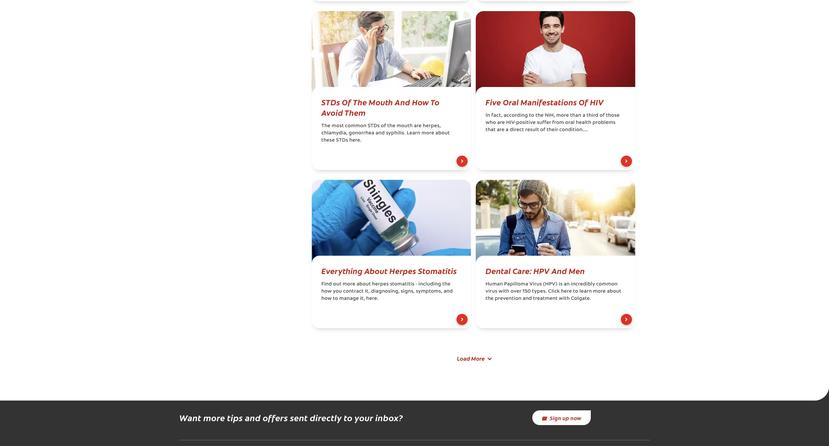 Task type: vqa. For each thing, say whether or not it's contained in the screenshot.
The inside STDs Of The Mouth And How To Avoid Them
yes



Task type: locate. For each thing, give the bounding box(es) containing it.
tips
[[227, 412, 243, 424]]

0 horizontal spatial about
[[357, 282, 371, 287]]

and up "is"
[[552, 265, 567, 276]]

1 horizontal spatial here.
[[367, 296, 379, 301]]

of up syphilis.
[[381, 124, 386, 129]]

2 vertical spatial stds
[[336, 138, 348, 143]]

stds
[[322, 96, 340, 107], [368, 124, 380, 129], [336, 138, 348, 143]]

contract
[[343, 289, 364, 294]]

more inside in fact, according to the nih, more than a third of those who are hiv-positive suffer from oral health problems that are a direct result of their condition....
[[557, 113, 569, 118]]

more up from
[[557, 113, 569, 118]]

are
[[498, 120, 505, 125], [414, 124, 422, 129], [497, 128, 505, 132]]

it, right contract
[[365, 289, 370, 294]]

is
[[559, 282, 563, 287]]

and inside find out more about herpes stomatitis - including the how you contract it, diagnosing, signs, symptoms, and how to manage it, here.
[[444, 289, 453, 294]]

a up health
[[583, 113, 586, 118]]

out
[[333, 282, 342, 287]]

2 horizontal spatial about
[[608, 289, 622, 294]]

everything about herpes stomatitis
[[322, 265, 457, 276]]

more left tips
[[203, 412, 225, 424]]

to
[[431, 96, 440, 107]]

1 horizontal spatial a
[[583, 113, 586, 118]]

diagnosing,
[[371, 289, 400, 294]]

stds down "chlamydia,"
[[336, 138, 348, 143]]

to inside in fact, according to the nih, more than a third of those who are hiv-positive suffer from oral health problems that are a direct result of their condition....
[[530, 113, 535, 118]]

and left how
[[395, 96, 411, 107]]

1 vertical spatial common
[[597, 282, 618, 287]]

0 horizontal spatial a
[[506, 128, 509, 132]]

virus
[[486, 289, 498, 294]]

want
[[179, 412, 201, 424]]

more down herpes,
[[422, 131, 435, 136]]

1 vertical spatial it,
[[360, 296, 365, 301]]

1 of from the left
[[342, 96, 352, 107]]

here.
[[350, 138, 362, 143], [367, 296, 379, 301]]

the inside 'the most common stds of the mouth are herpes, chlamydia, gonorrhea and syphilis. learn more about these stds here.'
[[388, 124, 396, 129]]

the
[[353, 96, 367, 107], [322, 124, 331, 129]]

0 vertical spatial common
[[345, 124, 367, 129]]

sign up now link
[[533, 411, 591, 425]]

of up most
[[342, 96, 352, 107]]

stomatitis
[[390, 282, 415, 287]]

with up prevention
[[499, 289, 510, 294]]

that
[[486, 128, 496, 132]]

1 horizontal spatial the
[[353, 96, 367, 107]]

0 horizontal spatial the
[[322, 124, 331, 129]]

five
[[486, 96, 502, 107]]

offers
[[263, 412, 288, 424]]

rounded corner image
[[815, 386, 830, 401]]

1 vertical spatial about
[[357, 282, 371, 287]]

mouth
[[397, 124, 413, 129]]

and left syphilis.
[[376, 131, 385, 136]]

0 horizontal spatial of
[[342, 96, 352, 107]]

the down virus
[[486, 296, 494, 301]]

sign up now
[[550, 414, 582, 422]]

are up learn
[[414, 124, 422, 129]]

care:
[[513, 265, 532, 276]]

2 vertical spatial about
[[608, 289, 622, 294]]

about right learn
[[608, 289, 622, 294]]

click
[[549, 289, 560, 294]]

according
[[504, 113, 528, 118]]

stds up gonorrhea on the left of the page
[[368, 124, 380, 129]]

avoid
[[322, 107, 343, 118]]

those
[[607, 113, 620, 118]]

1 horizontal spatial with
[[559, 296, 570, 301]]

1 horizontal spatial about
[[436, 131, 450, 136]]

everything
[[322, 265, 363, 276]]

common up gonorrhea on the left of the page
[[345, 124, 367, 129]]

the up syphilis.
[[388, 124, 396, 129]]

of
[[600, 113, 605, 118], [381, 124, 386, 129], [541, 128, 546, 132]]

including
[[419, 282, 442, 287]]

0 vertical spatial and
[[395, 96, 411, 107]]

are down fact,
[[498, 120, 505, 125]]

and right symptoms, at right
[[444, 289, 453, 294]]

and
[[376, 131, 385, 136], [444, 289, 453, 294], [523, 296, 532, 301], [245, 412, 261, 424]]

footer
[[307, 0, 641, 374]]

1 vertical spatial a
[[506, 128, 509, 132]]

the inside find out more about herpes stomatitis - including the how you contract it, diagnosing, signs, symptoms, and how to manage it, here.
[[443, 282, 451, 287]]

problems
[[593, 120, 616, 125]]

of
[[342, 96, 352, 107], [579, 96, 589, 107]]

about inside find out more about herpes stomatitis - including the how you contract it, diagnosing, signs, symptoms, and how to manage it, here.
[[357, 282, 371, 287]]

gonorrhea
[[349, 131, 375, 136]]

more right learn
[[594, 289, 606, 294]]

syphilis.
[[386, 131, 406, 136]]

of down suffer
[[541, 128, 546, 132]]

0 vertical spatial a
[[583, 113, 586, 118]]

more up contract
[[343, 282, 356, 287]]

and down 150
[[523, 296, 532, 301]]

are right "that"
[[497, 128, 505, 132]]

men
[[569, 265, 585, 276]]

here. down diagnosing, at bottom left
[[367, 296, 379, 301]]

with down here
[[559, 296, 570, 301]]

common right incredibly
[[597, 282, 618, 287]]

five oral manifestations of hiv
[[486, 96, 604, 107]]

the up "chlamydia,"
[[322, 124, 331, 129]]

a down hiv-
[[506, 128, 509, 132]]

learn
[[580, 289, 592, 294]]

0 vertical spatial here.
[[350, 138, 362, 143]]

stomatitis
[[418, 265, 457, 276]]

2 horizontal spatial of
[[600, 113, 605, 118]]

and inside 'the most common stds of the mouth are herpes, chlamydia, gonorrhea and syphilis. learn more about these stds here.'
[[376, 131, 385, 136]]

and
[[395, 96, 411, 107], [552, 265, 567, 276]]

0 horizontal spatial and
[[395, 96, 411, 107]]

hpv
[[534, 265, 550, 276]]

hiv-
[[507, 120, 517, 125]]

more inside 'the most common stds of the mouth are herpes, chlamydia, gonorrhea and syphilis. learn more about these stds here.'
[[422, 131, 435, 136]]

1 horizontal spatial common
[[597, 282, 618, 287]]

1 horizontal spatial of
[[579, 96, 589, 107]]

0 horizontal spatial common
[[345, 124, 367, 129]]

human
[[486, 282, 503, 287]]

about up contract
[[357, 282, 371, 287]]

with
[[499, 289, 510, 294], [559, 296, 570, 301]]

0 horizontal spatial of
[[381, 124, 386, 129]]

about inside human papilloma virus (hpv) is an incredibly common virus with over 150 types. click here to learn more about the prevention and treatment with colgate.
[[608, 289, 622, 294]]

0 horizontal spatial here.
[[350, 138, 362, 143]]

the left mouth
[[353, 96, 367, 107]]

stds up most
[[322, 96, 340, 107]]

1 vertical spatial and
[[552, 265, 567, 276]]

to down you
[[333, 296, 338, 301]]

to inside find out more about herpes stomatitis - including the how you contract it, diagnosing, signs, symptoms, and how to manage it, here.
[[333, 296, 338, 301]]

1 horizontal spatial and
[[552, 265, 567, 276]]

third
[[587, 113, 599, 118]]

1 vertical spatial the
[[322, 124, 331, 129]]

load more
[[457, 354, 485, 362]]

1 vertical spatial here.
[[367, 296, 379, 301]]

the down stomatitis
[[443, 282, 451, 287]]

of left hiv
[[579, 96, 589, 107]]

2 of from the left
[[579, 96, 589, 107]]

directly
[[310, 412, 342, 424]]

the inside human papilloma virus (hpv) is an incredibly common virus with over 150 types. click here to learn more about the prevention and treatment with colgate.
[[486, 296, 494, 301]]

0 vertical spatial about
[[436, 131, 450, 136]]

nih,
[[545, 113, 556, 118]]

more inside find out more about herpes stomatitis - including the how you contract it, diagnosing, signs, symptoms, and how to manage it, here.
[[343, 282, 356, 287]]

direct
[[510, 128, 525, 132]]

0 vertical spatial how
[[322, 289, 332, 294]]

oral
[[566, 120, 575, 125]]

manage
[[340, 296, 359, 301]]

more inside human papilloma virus (hpv) is an incredibly common virus with over 150 types. click here to learn more about the prevention and treatment with colgate.
[[594, 289, 606, 294]]

of inside stds of the mouth and how to avoid them
[[342, 96, 352, 107]]

to up colgate.
[[574, 289, 579, 294]]

about down herpes,
[[436, 131, 450, 136]]

stds of the mouth and how to avoid them
[[322, 96, 440, 118]]

about
[[436, 131, 450, 136], [357, 282, 371, 287], [608, 289, 622, 294]]

of up problems at the top right of the page
[[600, 113, 605, 118]]

how
[[322, 289, 332, 294], [322, 296, 332, 301]]

it, down contract
[[360, 296, 365, 301]]

to up positive
[[530, 113, 535, 118]]

here. down gonorrhea on the left of the page
[[350, 138, 362, 143]]

the up suffer
[[536, 113, 544, 118]]

0 vertical spatial the
[[353, 96, 367, 107]]

1 vertical spatial how
[[322, 296, 332, 301]]

0 vertical spatial with
[[499, 289, 510, 294]]

to
[[530, 113, 535, 118], [574, 289, 579, 294], [333, 296, 338, 301], [344, 412, 353, 424]]

common
[[345, 124, 367, 129], [597, 282, 618, 287]]

how
[[412, 96, 429, 107]]

herpes
[[372, 282, 389, 287]]

0 vertical spatial stds
[[322, 96, 340, 107]]

1 horizontal spatial of
[[541, 128, 546, 132]]



Task type: describe. For each thing, give the bounding box(es) containing it.
load
[[457, 354, 470, 362]]

an
[[564, 282, 570, 287]]

-
[[416, 282, 418, 287]]

sent
[[290, 412, 308, 424]]

stds inside stds of the mouth and how to avoid them
[[322, 96, 340, 107]]

most
[[332, 124, 344, 129]]

1 vertical spatial stds
[[368, 124, 380, 129]]

footer containing stds of the mouth and how to avoid them
[[307, 0, 641, 374]]

dental
[[486, 265, 511, 276]]

(hpv)
[[544, 282, 558, 287]]

symptoms,
[[416, 289, 443, 294]]

than
[[571, 113, 582, 118]]

here. inside 'the most common stds of the mouth are herpes, chlamydia, gonorrhea and syphilis. learn more about these stds here.'
[[350, 138, 362, 143]]

over
[[511, 289, 522, 294]]

here. inside find out more about herpes stomatitis - including the how you contract it, diagnosing, signs, symptoms, and how to manage it, here.
[[367, 296, 379, 301]]

2 how from the top
[[322, 296, 332, 301]]

dental care: hpv and men
[[486, 265, 585, 276]]

common inside 'the most common stds of the mouth are herpes, chlamydia, gonorrhea and syphilis. learn more about these stds here.'
[[345, 124, 367, 129]]

about
[[365, 265, 388, 276]]

chlamydia,
[[322, 131, 348, 136]]

in fact, according to the nih, more than a third of those who are hiv-positive suffer from oral health problems that are a direct result of their condition....
[[486, 113, 620, 132]]

0 horizontal spatial with
[[499, 289, 510, 294]]

and right tips
[[245, 412, 261, 424]]

from
[[553, 120, 565, 125]]

the inside 'the most common stds of the mouth are herpes, chlamydia, gonorrhea and syphilis. learn more about these stds here.'
[[322, 124, 331, 129]]

herpes,
[[423, 124, 441, 129]]

here
[[562, 289, 572, 294]]

1 vertical spatial with
[[559, 296, 570, 301]]

common inside human papilloma virus (hpv) is an incredibly common virus with over 150 types. click here to learn more about the prevention and treatment with colgate.
[[597, 282, 618, 287]]

fact,
[[492, 113, 503, 118]]

their
[[547, 128, 559, 132]]

the inside stds of the mouth and how to avoid them
[[353, 96, 367, 107]]

the inside in fact, according to the nih, more than a third of those who are hiv-positive suffer from oral health problems that are a direct result of their condition....
[[536, 113, 544, 118]]

more
[[472, 354, 485, 362]]

and inside human papilloma virus (hpv) is an incredibly common virus with over 150 types. click here to learn more about the prevention and treatment with colgate.
[[523, 296, 532, 301]]

suffer
[[537, 120, 552, 125]]

signs,
[[401, 289, 415, 294]]

of inside 'the most common stds of the mouth are herpes, chlamydia, gonorrhea and syphilis. learn more about these stds here.'
[[381, 124, 386, 129]]

incredibly
[[571, 282, 596, 287]]

prevention
[[495, 296, 522, 301]]

learn
[[407, 131, 421, 136]]

these
[[322, 138, 335, 143]]

condition....
[[560, 128, 588, 132]]

to inside human papilloma virus (hpv) is an incredibly common virus with over 150 types. click here to learn more about the prevention and treatment with colgate.
[[574, 289, 579, 294]]

sign
[[550, 414, 562, 422]]

150
[[523, 289, 531, 294]]

who
[[486, 120, 497, 125]]

find out more about herpes stomatitis - including the how you contract it, diagnosing, signs, symptoms, and how to manage it, here.
[[322, 282, 453, 301]]

the most common stds of the mouth are herpes, chlamydia, gonorrhea and syphilis. learn more about these stds here.
[[322, 124, 450, 143]]

human papilloma virus (hpv) is an incredibly common virus with over 150 types. click here to learn more about the prevention and treatment with colgate.
[[486, 282, 622, 301]]

0 vertical spatial it,
[[365, 289, 370, 294]]

want more tips and offers sent directly to your inbox?
[[179, 412, 403, 424]]

positive
[[517, 120, 536, 125]]

papilloma
[[505, 282, 529, 287]]

mouth
[[369, 96, 393, 107]]

treatment
[[534, 296, 558, 301]]

types.
[[533, 289, 547, 294]]

herpes
[[390, 265, 417, 276]]

about inside 'the most common stds of the mouth are herpes, chlamydia, gonorrhea and syphilis. learn more about these stds here.'
[[436, 131, 450, 136]]

manifestations
[[521, 96, 577, 107]]

are inside 'the most common stds of the mouth are herpes, chlamydia, gonorrhea and syphilis. learn more about these stds here.'
[[414, 124, 422, 129]]

to left your
[[344, 412, 353, 424]]

your
[[355, 412, 374, 424]]

colgate.
[[571, 296, 592, 301]]

hiv
[[591, 96, 604, 107]]

inbox?
[[376, 412, 403, 424]]

now
[[571, 414, 582, 422]]

virus
[[530, 282, 542, 287]]

you
[[333, 289, 342, 294]]

find
[[322, 282, 332, 287]]

and inside stds of the mouth and how to avoid them
[[395, 96, 411, 107]]

oral
[[503, 96, 519, 107]]

in
[[486, 113, 491, 118]]

up
[[563, 414, 570, 422]]

result
[[526, 128, 540, 132]]

them
[[345, 107, 366, 118]]

health
[[576, 120, 592, 125]]

load more button
[[449, 352, 498, 366]]

1 how from the top
[[322, 289, 332, 294]]



